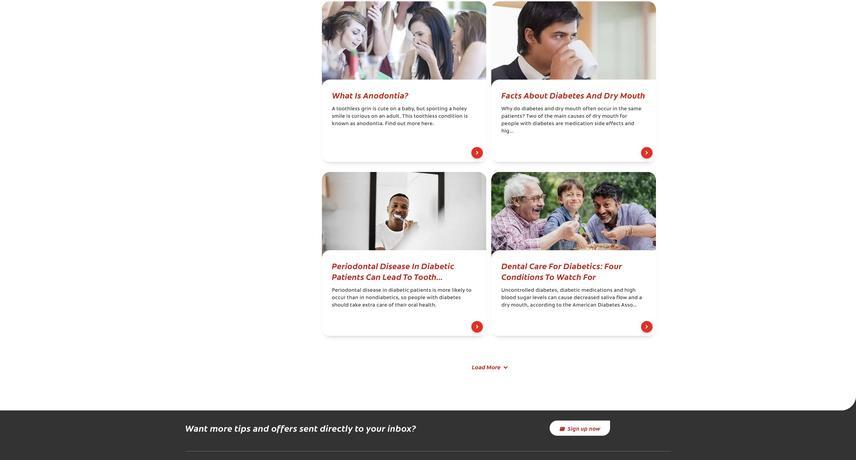 Task type: describe. For each thing, give the bounding box(es) containing it.
uncontrolled
[[502, 288, 535, 293]]

can
[[548, 296, 557, 301]]

conditions
[[502, 271, 544, 282]]

sign up now
[[568, 425, 601, 432]]

and down "about"
[[545, 107, 554, 112]]

sporting
[[426, 107, 448, 112]]

a toothless grin is cute on a baby, but sporting a holey smile is curious on an adult. this toothless condition is known as anodontia. find out more here.
[[332, 107, 468, 127]]

out
[[397, 122, 406, 127]]

1 horizontal spatial a
[[449, 107, 452, 112]]

tips
[[235, 422, 251, 435]]

0 horizontal spatial for
[[549, 260, 562, 271]]

as
[[350, 122, 356, 127]]

lead
[[383, 271, 402, 282]]

footer containing what is anodontia?
[[317, 0, 661, 383]]

what is anodontia?
[[332, 89, 409, 101]]

asso...
[[621, 303, 637, 308]]

diabetes,
[[536, 288, 559, 293]]

1 vertical spatial on
[[371, 114, 378, 119]]

known
[[332, 122, 349, 127]]

sign up now link
[[550, 421, 610, 436]]

than
[[347, 296, 359, 301]]

to inside uncontrolled diabetes, diabetic medications and high blood sugar levels can cause decreased saliva flow and a dry mouth, according to the american diabetes asso...
[[557, 303, 562, 308]]

rounded corner image
[[842, 396, 856, 411]]

american
[[573, 303, 597, 308]]

1 vertical spatial diabetes
[[533, 122, 555, 127]]

periodontal for periodontal disease in diabetic patients is more likely to occur than in nondiabetics, so people with diabetes should take extra care of their oral health.
[[332, 288, 361, 293]]

diabetes inside uncontrolled diabetes, diabetic medications and high blood sugar levels can cause decreased saliva flow and a dry mouth, according to the american diabetes asso...
[[598, 303, 620, 308]]

dental care for diabetics: four conditions to watch for
[[502, 260, 622, 282]]

and right tips
[[253, 422, 269, 435]]

their
[[395, 303, 407, 308]]

diabetics:
[[564, 260, 603, 271]]

often
[[583, 107, 597, 112]]

this
[[402, 114, 413, 119]]

four
[[605, 260, 622, 271]]

people inside periodontal disease in diabetic patients is more likely to occur than in nondiabetics, so people with diabetes should take extra care of their oral health.
[[408, 296, 426, 301]]

0 horizontal spatial a
[[398, 107, 401, 112]]

find
[[385, 122, 396, 127]]

inbox?
[[388, 422, 416, 435]]

what
[[332, 89, 353, 101]]

offers
[[271, 422, 297, 435]]

in inside why do diabetes and dry mouth often occur in the same patients? two of the main causes of dry mouth for people with diabetes are medication side effects and hig...
[[613, 107, 618, 112]]

holey
[[453, 107, 467, 112]]

oral
[[408, 303, 418, 308]]

extra
[[362, 303, 375, 308]]

cute
[[378, 107, 389, 112]]

in
[[412, 260, 420, 271]]

a inside uncontrolled diabetes, diabetic medications and high blood sugar levels can cause decreased saliva flow and a dry mouth, according to the american diabetes asso...
[[639, 296, 642, 301]]

saliva
[[601, 296, 615, 301]]

diabetic
[[421, 260, 454, 271]]

but
[[417, 107, 425, 112]]

0 vertical spatial diabetes
[[550, 89, 585, 101]]

uncontrolled diabetes, diabetic medications and high blood sugar levels can cause decreased saliva flow and a dry mouth, according to the american diabetes asso...
[[502, 288, 642, 308]]

can
[[366, 271, 381, 282]]

0 vertical spatial the
[[619, 107, 627, 112]]

is up as
[[347, 114, 350, 119]]

load more button
[[464, 360, 514, 375]]

and
[[586, 89, 602, 101]]

is right grin
[[373, 107, 377, 112]]

occur inside periodontal disease in diabetic patients is more likely to occur than in nondiabetics, so people with diabetes should take extra care of their oral health.
[[332, 296, 346, 301]]

1 vertical spatial mouth
[[602, 114, 619, 119]]

now
[[589, 425, 601, 432]]

periodontal disease in diabetic patients can lead to tooth...
[[332, 260, 454, 282]]

disease
[[363, 288, 382, 293]]

load
[[472, 363, 486, 371]]

decreased
[[574, 296, 600, 301]]

baby,
[[402, 107, 415, 112]]

up
[[581, 425, 588, 432]]

with inside periodontal disease in diabetic patients is more likely to occur than in nondiabetics, so people with diabetes should take extra care of their oral health.
[[427, 296, 438, 301]]

is
[[355, 89, 361, 101]]

care
[[377, 303, 387, 308]]

patients
[[410, 288, 431, 293]]

levels
[[533, 296, 547, 301]]

to inside dental care for diabetics: four conditions to watch for
[[545, 271, 555, 282]]

2 horizontal spatial of
[[586, 114, 591, 119]]

2 horizontal spatial dry
[[593, 114, 601, 119]]

directly
[[320, 422, 353, 435]]

more inside a toothless grin is cute on a baby, but sporting a holey smile is curious on an adult. this toothless condition is known as anodontia. find out more here.
[[407, 122, 420, 127]]

flow
[[617, 296, 627, 301]]

1 vertical spatial toothless
[[414, 114, 437, 119]]

dry inside uncontrolled diabetes, diabetic medications and high blood sugar levels can cause decreased saliva flow and a dry mouth, according to the american diabetes asso...
[[502, 303, 510, 308]]

diabetes inside periodontal disease in diabetic patients is more likely to occur than in nondiabetics, so people with diabetes should take extra care of their oral health.
[[439, 296, 461, 301]]

1 horizontal spatial in
[[383, 288, 387, 293]]

high
[[625, 288, 636, 293]]

dental
[[502, 260, 528, 271]]

main
[[554, 114, 567, 119]]

want more tips and offers sent directly to your inbox?
[[185, 422, 416, 435]]

anodontia?
[[363, 89, 409, 101]]

why
[[502, 107, 513, 112]]

cause
[[558, 296, 573, 301]]

to inside periodontal disease in diabetic patients is more likely to occur than in nondiabetics, so people with diabetes should take extra care of their oral health.
[[466, 288, 472, 293]]

about
[[524, 89, 548, 101]]



Task type: vqa. For each thing, say whether or not it's contained in the screenshot.
How will the winners be notified?'s HOW
no



Task type: locate. For each thing, give the bounding box(es) containing it.
for
[[549, 260, 562, 271], [583, 271, 596, 282]]

should
[[332, 303, 349, 308]]

two
[[526, 114, 537, 119]]

and down high
[[629, 296, 638, 301]]

0 horizontal spatial of
[[389, 303, 394, 308]]

the down cause
[[563, 303, 572, 308]]

for
[[620, 114, 627, 119]]

diabetic inside uncontrolled diabetes, diabetic medications and high blood sugar levels can cause decreased saliva flow and a dry mouth, according to the american diabetes asso...
[[560, 288, 581, 293]]

the inside uncontrolled diabetes, diabetic medications and high blood sugar levels can cause decreased saliva flow and a dry mouth, according to the american diabetes asso...
[[563, 303, 572, 308]]

do
[[514, 107, 521, 112]]

on left 'an'
[[371, 114, 378, 119]]

to right the "likely" on the bottom of page
[[466, 288, 472, 293]]

for up medications in the right of the page
[[583, 271, 596, 282]]

in down dry
[[613, 107, 618, 112]]

patients?
[[502, 114, 525, 119]]

people inside why do diabetes and dry mouth often occur in the same patients? two of the main causes of dry mouth for people with diabetes are medication side effects and hig...
[[502, 122, 519, 127]]

1 horizontal spatial for
[[583, 271, 596, 282]]

0 vertical spatial in
[[613, 107, 618, 112]]

with inside why do diabetes and dry mouth often occur in the same patients? two of the main causes of dry mouth for people with diabetes are medication side effects and hig...
[[520, 122, 532, 127]]

diabetes down two at the top right
[[533, 122, 555, 127]]

diabetes
[[550, 89, 585, 101], [598, 303, 620, 308]]

the
[[619, 107, 627, 112], [545, 114, 553, 119], [563, 303, 572, 308]]

2 diabetic from the left
[[560, 288, 581, 293]]

2 horizontal spatial the
[[619, 107, 627, 112]]

of down often
[[586, 114, 591, 119]]

2 vertical spatial dry
[[502, 303, 510, 308]]

1 horizontal spatial with
[[520, 122, 532, 127]]

effects
[[606, 122, 624, 127]]

diabetes up two at the top right
[[522, 107, 544, 112]]

blood
[[502, 296, 516, 301]]

0 horizontal spatial to
[[403, 271, 413, 282]]

health.
[[419, 303, 437, 308]]

0 horizontal spatial mouth
[[565, 107, 582, 112]]

the up for in the right of the page
[[619, 107, 627, 112]]

2 vertical spatial the
[[563, 303, 572, 308]]

toothless up here. in the top of the page
[[414, 114, 437, 119]]

0 vertical spatial on
[[390, 107, 397, 112]]

1 vertical spatial occur
[[332, 296, 346, 301]]

an
[[379, 114, 385, 119]]

medications
[[582, 288, 613, 293]]

1 horizontal spatial diabetes
[[598, 303, 620, 308]]

more left the "likely" on the bottom of page
[[438, 288, 451, 293]]

why do diabetes and dry mouth often occur in the same patients? two of the main causes of dry mouth for people with diabetes are medication side effects and hig...
[[502, 107, 642, 134]]

1 vertical spatial diabetes
[[598, 303, 620, 308]]

with up health.
[[427, 296, 438, 301]]

on
[[390, 107, 397, 112], [371, 114, 378, 119]]

is inside periodontal disease in diabetic patients is more likely to occur than in nondiabetics, so people with diabetes should take extra care of their oral health.
[[433, 288, 436, 293]]

0 vertical spatial to
[[466, 288, 472, 293]]

periodontal
[[332, 260, 378, 271], [332, 288, 361, 293]]

2 to from the left
[[545, 271, 555, 282]]

0 horizontal spatial toothless
[[337, 107, 360, 112]]

1 horizontal spatial people
[[502, 122, 519, 127]]

causes
[[568, 114, 585, 119]]

side
[[595, 122, 605, 127]]

to left the your
[[355, 422, 364, 435]]

periodontal inside periodontal disease in diabetic patients is more likely to occur than in nondiabetics, so people with diabetes should take extra care of their oral health.
[[332, 288, 361, 293]]

2 vertical spatial more
[[210, 422, 233, 435]]

0 vertical spatial diabetes
[[522, 107, 544, 112]]

0 vertical spatial dry
[[556, 107, 564, 112]]

periodontal for periodontal disease in diabetic patients can lead to tooth...
[[332, 260, 378, 271]]

2 vertical spatial to
[[355, 422, 364, 435]]

1 vertical spatial people
[[408, 296, 426, 301]]

footer
[[317, 0, 661, 383]]

2 horizontal spatial in
[[613, 107, 618, 112]]

to up the diabetes,
[[545, 271, 555, 282]]

dry up "side"
[[593, 114, 601, 119]]

diabetes down "saliva"
[[598, 303, 620, 308]]

dry down 'blood'
[[502, 303, 510, 308]]

occur up the should
[[332, 296, 346, 301]]

to
[[466, 288, 472, 293], [557, 303, 562, 308], [355, 422, 364, 435]]

occur
[[598, 107, 612, 112], [332, 296, 346, 301]]

watch
[[557, 271, 582, 282]]

mouth
[[620, 89, 645, 101]]

your
[[366, 422, 386, 435]]

2 horizontal spatial a
[[639, 296, 642, 301]]

the left main
[[545, 114, 553, 119]]

1 vertical spatial in
[[383, 288, 387, 293]]

likely
[[452, 288, 465, 293]]

diabetes down the "likely" on the bottom of page
[[439, 296, 461, 301]]

more
[[487, 363, 501, 371]]

a
[[398, 107, 401, 112], [449, 107, 452, 112], [639, 296, 642, 301]]

2 periodontal from the top
[[332, 288, 361, 293]]

toothless
[[337, 107, 360, 112], [414, 114, 437, 119]]

0 horizontal spatial diabetes
[[550, 89, 585, 101]]

more inside periodontal disease in diabetic patients is more likely to occur than in nondiabetics, so people with diabetes should take extra care of their oral health.
[[438, 288, 451, 293]]

1 vertical spatial dry
[[593, 114, 601, 119]]

in up nondiabetics,
[[383, 288, 387, 293]]

mouth,
[[511, 303, 529, 308]]

medication
[[565, 122, 593, 127]]

in right than
[[360, 296, 364, 301]]

0 horizontal spatial the
[[545, 114, 553, 119]]

dry
[[604, 89, 619, 101]]

1 to from the left
[[403, 271, 413, 282]]

facts about diabetes and dry mouth
[[502, 89, 645, 101]]

people up oral
[[408, 296, 426, 301]]

0 horizontal spatial more
[[210, 422, 233, 435]]

for right care
[[549, 260, 562, 271]]

disease
[[380, 260, 410, 271]]

is
[[373, 107, 377, 112], [347, 114, 350, 119], [464, 114, 468, 119], [433, 288, 436, 293]]

0 horizontal spatial on
[[371, 114, 378, 119]]

nondiabetics,
[[366, 296, 400, 301]]

diabetes up main
[[550, 89, 585, 101]]

load more
[[472, 363, 501, 371]]

of right care
[[389, 303, 394, 308]]

so
[[401, 296, 407, 301]]

diabetes
[[522, 107, 544, 112], [533, 122, 555, 127], [439, 296, 461, 301]]

occur right often
[[598, 107, 612, 112]]

mouth up effects
[[602, 114, 619, 119]]

1 vertical spatial the
[[545, 114, 553, 119]]

toothless up smile
[[337, 107, 360, 112]]

1 horizontal spatial to
[[545, 271, 555, 282]]

more down the this
[[407, 122, 420, 127]]

0 vertical spatial mouth
[[565, 107, 582, 112]]

mouth up causes
[[565, 107, 582, 112]]

diabetic up so
[[389, 288, 409, 293]]

and
[[545, 107, 554, 112], [625, 122, 635, 127], [614, 288, 623, 293], [629, 296, 638, 301], [253, 422, 269, 435]]

occur inside why do diabetes and dry mouth often occur in the same patients? two of the main causes of dry mouth for people with diabetes are medication side effects and hig...
[[598, 107, 612, 112]]

condition
[[439, 114, 463, 119]]

of inside periodontal disease in diabetic patients is more likely to occur than in nondiabetics, so people with diabetes should take extra care of their oral health.
[[389, 303, 394, 308]]

periodontal disease in diabetic patients is more likely to occur than in nondiabetics, so people with diabetes should take extra care of their oral health.
[[332, 288, 472, 308]]

0 vertical spatial more
[[407, 122, 420, 127]]

take
[[350, 303, 361, 308]]

adult.
[[387, 114, 401, 119]]

a up "condition"
[[449, 107, 452, 112]]

are
[[556, 122, 564, 127]]

1 horizontal spatial diabetic
[[560, 288, 581, 293]]

0 horizontal spatial with
[[427, 296, 438, 301]]

0 horizontal spatial to
[[355, 422, 364, 435]]

1 vertical spatial periodontal
[[332, 288, 361, 293]]

diabetic
[[389, 288, 409, 293], [560, 288, 581, 293]]

0 vertical spatial periodontal
[[332, 260, 378, 271]]

1 horizontal spatial occur
[[598, 107, 612, 112]]

want
[[185, 422, 208, 435]]

to inside the "periodontal disease in diabetic patients can lead to tooth..."
[[403, 271, 413, 282]]

curious
[[352, 114, 370, 119]]

1 horizontal spatial toothless
[[414, 114, 437, 119]]

0 horizontal spatial diabetic
[[389, 288, 409, 293]]

1 horizontal spatial the
[[563, 303, 572, 308]]

smile
[[332, 114, 345, 119]]

of
[[538, 114, 543, 119], [586, 114, 591, 119], [389, 303, 394, 308]]

people
[[502, 122, 519, 127], [408, 296, 426, 301]]

here.
[[422, 122, 434, 127]]

1 periodontal from the top
[[332, 260, 378, 271]]

0 horizontal spatial occur
[[332, 296, 346, 301]]

1 horizontal spatial dry
[[556, 107, 564, 112]]

grin
[[361, 107, 371, 112]]

in
[[613, 107, 618, 112], [383, 288, 387, 293], [360, 296, 364, 301]]

of right two at the top right
[[538, 114, 543, 119]]

1 horizontal spatial more
[[407, 122, 420, 127]]

with down two at the top right
[[520, 122, 532, 127]]

0 vertical spatial occur
[[598, 107, 612, 112]]

a up adult.
[[398, 107, 401, 112]]

tooth...
[[414, 271, 443, 282]]

to down cause
[[557, 303, 562, 308]]

care
[[530, 260, 547, 271]]

to
[[403, 271, 413, 282], [545, 271, 555, 282]]

same
[[629, 107, 642, 112]]

and up flow
[[614, 288, 623, 293]]

2 vertical spatial diabetes
[[439, 296, 461, 301]]

0 vertical spatial toothless
[[337, 107, 360, 112]]

1 horizontal spatial of
[[538, 114, 543, 119]]

1 horizontal spatial on
[[390, 107, 397, 112]]

2 horizontal spatial more
[[438, 288, 451, 293]]

1 horizontal spatial to
[[466, 288, 472, 293]]

periodontal up than
[[332, 288, 361, 293]]

mouth
[[565, 107, 582, 112], [602, 114, 619, 119]]

a right flow
[[639, 296, 642, 301]]

1 vertical spatial more
[[438, 288, 451, 293]]

1 vertical spatial with
[[427, 296, 438, 301]]

is right patients
[[433, 288, 436, 293]]

periodontal up disease
[[332, 260, 378, 271]]

patients
[[332, 271, 364, 282]]

0 horizontal spatial in
[[360, 296, 364, 301]]

a
[[332, 107, 335, 112]]

1 vertical spatial to
[[557, 303, 562, 308]]

0 horizontal spatial dry
[[502, 303, 510, 308]]

1 horizontal spatial mouth
[[602, 114, 619, 119]]

anodontia.
[[357, 122, 384, 127]]

to right the lead
[[403, 271, 413, 282]]

people up hig...
[[502, 122, 519, 127]]

facts
[[502, 89, 522, 101]]

0 vertical spatial with
[[520, 122, 532, 127]]

dry up main
[[556, 107, 564, 112]]

is down 'holey'
[[464, 114, 468, 119]]

sign
[[568, 425, 580, 432]]

1 diabetic from the left
[[389, 288, 409, 293]]

0 vertical spatial people
[[502, 122, 519, 127]]

2 horizontal spatial to
[[557, 303, 562, 308]]

2 vertical spatial in
[[360, 296, 364, 301]]

according
[[530, 303, 555, 308]]

0 horizontal spatial people
[[408, 296, 426, 301]]

on up adult.
[[390, 107, 397, 112]]

dry
[[556, 107, 564, 112], [593, 114, 601, 119], [502, 303, 510, 308]]

sugar
[[518, 296, 531, 301]]

periodontal inside the "periodontal disease in diabetic patients can lead to tooth..."
[[332, 260, 378, 271]]

hig...
[[502, 129, 514, 134]]

diabetic up cause
[[560, 288, 581, 293]]

sent
[[300, 422, 318, 435]]

and down for in the right of the page
[[625, 122, 635, 127]]

diabetic inside periodontal disease in diabetic patients is more likely to occur than in nondiabetics, so people with diabetes should take extra care of their oral health.
[[389, 288, 409, 293]]

more left tips
[[210, 422, 233, 435]]



